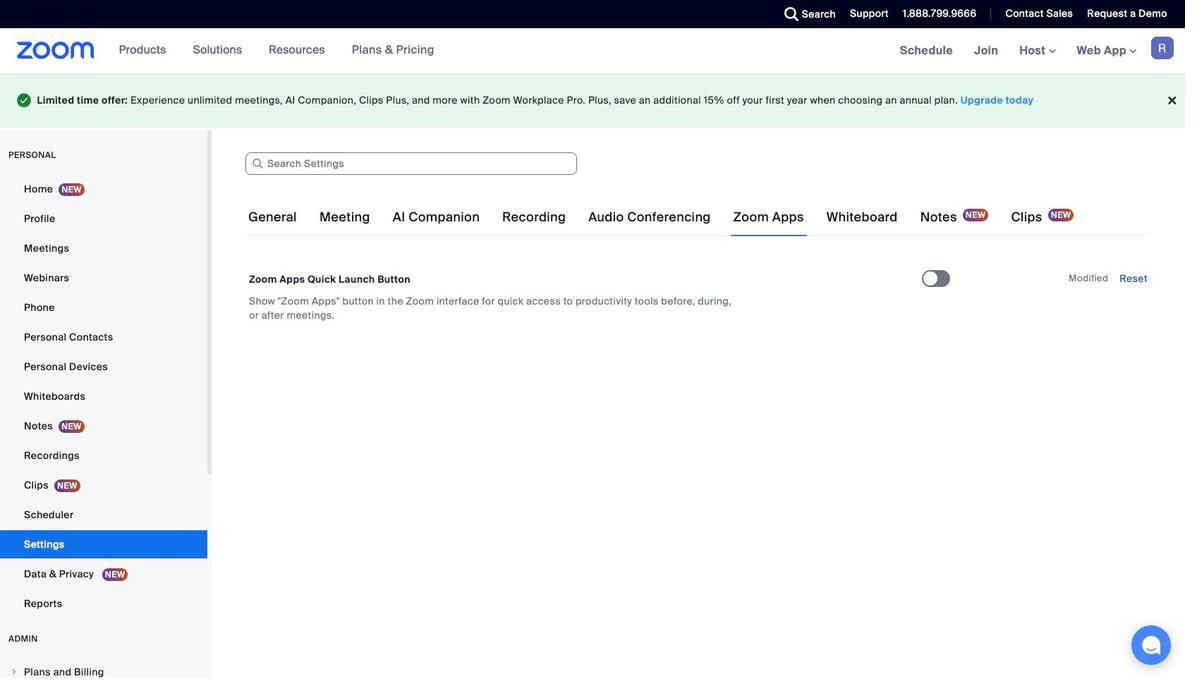 Task type: describe. For each thing, give the bounding box(es) containing it.
tabs of my account settings page tab list
[[246, 197, 1077, 237]]

right image
[[10, 668, 18, 676]]

type image
[[17, 90, 31, 110]]

Search Settings text field
[[246, 152, 577, 175]]

personal menu menu
[[0, 175, 207, 619]]



Task type: locate. For each thing, give the bounding box(es) containing it.
footer
[[0, 73, 1186, 127]]

profile picture image
[[1152, 37, 1174, 59]]

open chat image
[[1142, 636, 1162, 656]]

menu item
[[0, 659, 207, 680]]

banner
[[0, 28, 1186, 74]]

product information navigation
[[94, 28, 445, 73]]

meetings navigation
[[890, 28, 1186, 74]]

zoom logo image
[[17, 42, 94, 59]]



Task type: vqa. For each thing, say whether or not it's contained in the screenshot.
2nd "application" from the top of the page
no



